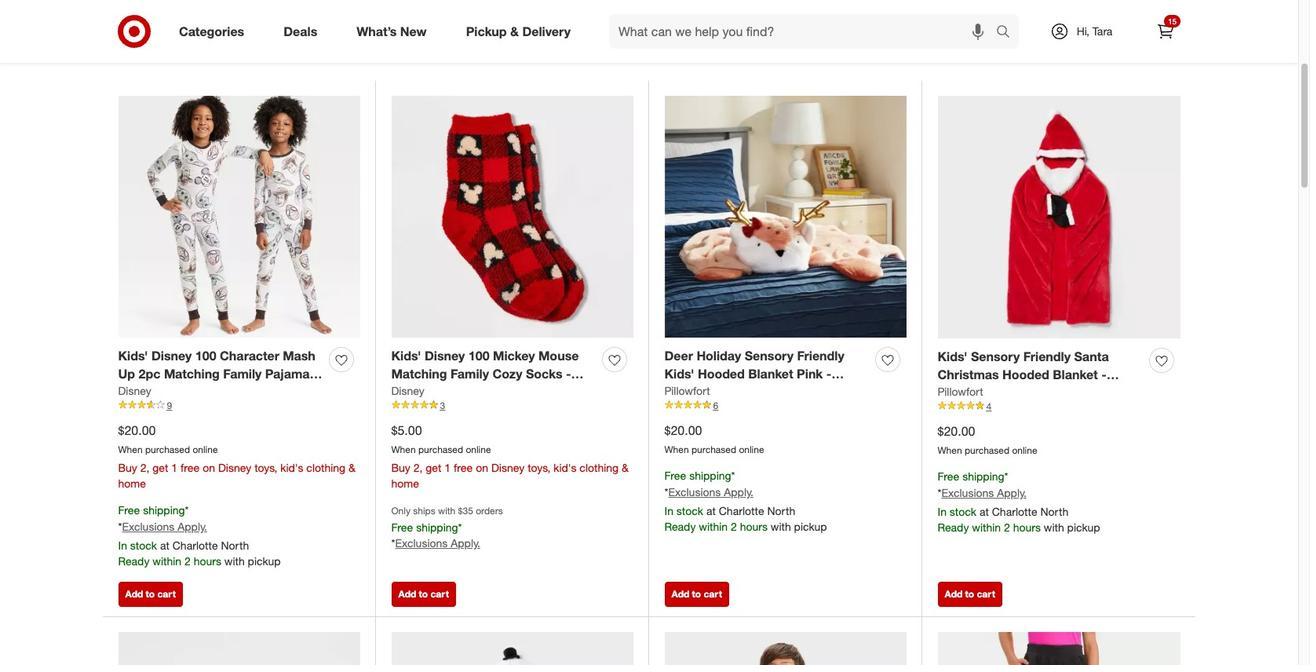 Task type: vqa. For each thing, say whether or not it's contained in the screenshot.
THE SPONSORED
no



Task type: describe. For each thing, give the bounding box(es) containing it.
matching inside kids' disney 100 mickey mouse matching family cozy socks - red
[[391, 366, 447, 382]]

shop in store
[[854, 37, 929, 53]]

- inside kids' disney 100 mickey mouse matching family cozy socks - red
[[566, 366, 571, 382]]

exclusions apply. link for kids' disney 100 character mash up 2pc matching family pajama set - white
[[122, 520, 207, 533]]

100 for character
[[195, 348, 216, 364]]

exclusions apply. link for kids' sensory friendly santa christmas hooded blanket - pillowfort™
[[942, 486, 1027, 500]]

free for kids' disney 100 character mash up 2pc matching family pajama set - white
[[118, 504, 140, 517]]

holiday
[[697, 348, 742, 364]]

home for $5.00
[[391, 477, 419, 490]]

add to cart for kids' disney 100 character mash up 2pc matching family pajama set - white
[[125, 588, 176, 600]]

2pc
[[139, 366, 161, 382]]

when for kids' disney 100 mickey mouse matching family cozy socks - red
[[391, 443, 416, 455]]

day
[[1011, 37, 1032, 53]]

stock for deer holiday sensory friendly kids' hooded blanket pink - pillowfort™
[[677, 504, 704, 518]]

charlotte for kids' sensory friendly santa christmas hooded blanket - pillowfort™
[[992, 505, 1038, 519]]

kids' disney 100 character mash up 2pc matching family pajama set - white
[[118, 348, 316, 399]]

online for pillowfort™
[[739, 443, 765, 455]]

categories
[[179, 23, 244, 39]]

at for kids' sensory friendly santa christmas hooded blanket - pillowfort™
[[980, 505, 989, 519]]

add to cart for deer holiday sensory friendly kids' hooded blanket pink - pillowfort™
[[672, 588, 722, 600]]

add to cart button for kids' sensory friendly santa christmas hooded blanket - pillowfort™
[[938, 582, 1003, 607]]

add to cart button for kids' disney 100 character mash up 2pc matching family pajama set - white
[[118, 582, 183, 607]]

get for $5.00
[[426, 461, 442, 475]]

pickup button
[[742, 27, 819, 62]]

shipping button
[[1098, 27, 1187, 62]]

north for kids' disney 100 character mash up 2pc matching family pajama set - white
[[221, 539, 249, 552]]

with for kids' sensory friendly santa christmas hooded blanket - pillowfort™
[[1044, 521, 1065, 534]]

online down 4 link
[[1013, 444, 1038, 456]]

$20.00 when purchased online for kids'
[[665, 422, 765, 455]]

add for kids' sensory friendly santa christmas hooded blanket - pillowfort™
[[945, 588, 963, 600]]

disney link for red
[[391, 383, 425, 399]]

buy for $5.00
[[391, 461, 411, 475]]

kids' for kids' disney 100 character mash up 2pc matching family pajama set - white
[[118, 348, 148, 364]]

pillowfort link for kids'
[[665, 383, 710, 399]]

51 results
[[112, 32, 196, 54]]

get for $20.00
[[153, 461, 168, 475]]

1 horizontal spatial &
[[510, 23, 519, 39]]

1 for $5.00
[[445, 461, 451, 475]]

hooded for holiday
[[698, 366, 745, 382]]

blanket for friendly
[[1053, 367, 1098, 382]]

purchased for kids' disney 100 mickey mouse matching family cozy socks - red
[[419, 443, 463, 455]]

disney link for set
[[118, 383, 151, 399]]

pillowfort™ inside kids' sensory friendly santa christmas hooded blanket - pillowfort™
[[938, 385, 1003, 400]]

hours for -
[[740, 520, 768, 533]]

within for kids' disney 100 character mash up 2pc matching family pajama set - white
[[153, 555, 181, 568]]

shipping for kids' sensory friendly santa christmas hooded blanket - pillowfort™
[[963, 470, 1005, 483]]

pajama
[[265, 366, 310, 382]]

only ships with $35 orders free shipping * * exclusions apply.
[[391, 505, 503, 550]]

purchased for kids' disney 100 character mash up 2pc matching family pajama set - white
[[145, 443, 190, 455]]

kids' sensory friendly santa christmas hooded blanket - pillowfort™ link
[[938, 348, 1144, 400]]

set
[[118, 384, 138, 399]]

what's new
[[357, 23, 427, 39]]

hi,
[[1077, 24, 1090, 38]]

hours for family
[[194, 555, 221, 568]]

cart for pillowfort™
[[704, 588, 722, 600]]

santa
[[1075, 349, 1109, 364]]

add to cart for kids' disney 100 mickey mouse matching family cozy socks - red
[[399, 588, 449, 600]]

hooded for sensory
[[1003, 367, 1050, 382]]

home for $20.00
[[118, 477, 146, 490]]

shipping for kids' disney 100 character mash up 2pc matching family pajama set - white
[[143, 504, 185, 517]]

$5.00 when purchased online buy 2, get 1 free on disney toys, kid's clothing & home
[[391, 422, 629, 490]]

online for pajama
[[193, 443, 218, 455]]

deals
[[284, 23, 317, 39]]

6
[[713, 399, 719, 411]]

kids' disney 100 character mash up 2pc matching family pajama set - white link
[[118, 347, 323, 399]]

stock for kids' sensory friendly santa christmas hooded blanket - pillowfort™
[[950, 505, 977, 519]]

pink
[[797, 366, 823, 382]]

apply. inside only ships with $35 orders free shipping * * exclusions apply.
[[451, 537, 480, 550]]

same day delivery button
[[946, 27, 1091, 62]]

kid's for kids' disney 100 mickey mouse matching family cozy socks - red
[[554, 461, 577, 475]]

hours for pillowfort™
[[1014, 521, 1041, 534]]

kids' inside 'deer holiday sensory friendly kids' hooded blanket pink - pillowfort™'
[[665, 366, 695, 382]]

4
[[987, 400, 992, 412]]

3 link
[[391, 399, 633, 412]]

north for kids' sensory friendly santa christmas hooded blanket - pillowfort™
[[1041, 505, 1069, 519]]

9
[[167, 399, 172, 411]]

clothing for kids' disney 100 mickey mouse matching family cozy socks - red
[[580, 461, 619, 475]]

toys, for kids' disney 100 mickey mouse matching family cozy socks - red
[[528, 461, 551, 475]]

results
[[137, 32, 196, 54]]

mickey
[[493, 348, 535, 364]]

$20.00 when purchased online for christmas
[[938, 423, 1038, 456]]

on for $20.00
[[203, 461, 215, 475]]

pickup for pickup
[[771, 37, 809, 53]]

4 link
[[938, 399, 1181, 413]]

2, for $5.00
[[414, 461, 423, 475]]

family inside kids' disney 100 character mash up 2pc matching family pajama set - white
[[223, 366, 262, 382]]

family inside kids' disney 100 mickey mouse matching family cozy socks - red
[[451, 366, 489, 382]]

socks
[[526, 366, 563, 382]]

red
[[391, 384, 415, 399]]

$20.00 when purchased online buy 2, get 1 free on disney toys, kid's clothing & home
[[118, 422, 356, 490]]

same day delivery
[[975, 37, 1081, 53]]

apply. for kids' disney 100 character mash up 2pc matching family pajama set - white
[[178, 520, 207, 533]]

what's
[[357, 23, 397, 39]]

shipping inside only ships with $35 orders free shipping * * exclusions apply.
[[416, 520, 458, 534]]

with inside only ships with $35 orders free shipping * * exclusions apply.
[[438, 505, 456, 517]]

4 cart from the left
[[977, 588, 996, 600]]

kids' sensory friendly santa christmas hooded blanket - pillowfort™
[[938, 349, 1109, 400]]

mouse
[[539, 348, 579, 364]]

add to cart for kids' sensory friendly santa christmas hooded blanket - pillowfort™
[[945, 588, 996, 600]]

deer
[[665, 348, 693, 364]]

to for kids' disney 100 character mash up 2pc matching family pajama set - white
[[146, 588, 155, 600]]

disney inside $5.00 when purchased online buy 2, get 1 free on disney toys, kid's clothing & home
[[492, 461, 525, 475]]

$20.00 for kids' sensory friendly santa christmas hooded blanket - pillowfort™
[[938, 423, 976, 439]]

pillowfort for christmas
[[938, 385, 984, 398]]

kid's for kids' disney 100 character mash up 2pc matching family pajama set - white
[[281, 461, 304, 475]]

- inside kids' disney 100 character mash up 2pc matching family pajama set - white
[[141, 384, 147, 399]]

search button
[[990, 14, 1027, 52]]

to for kids' disney 100 mickey mouse matching family cozy socks - red
[[419, 588, 428, 600]]

exclusions inside only ships with $35 orders free shipping * * exclusions apply.
[[395, 537, 448, 550]]

15 link
[[1149, 14, 1184, 49]]

exclusions for kids' sensory friendly santa christmas hooded blanket - pillowfort™
[[942, 486, 994, 500]]

friendly inside 'deer holiday sensory friendly kids' hooded blanket pink - pillowfort™'
[[798, 348, 845, 364]]

cozy
[[493, 366, 523, 382]]

2 for kids' sensory friendly santa christmas hooded blanket - pillowfort™
[[1004, 521, 1011, 534]]

disney inside kids' disney 100 mickey mouse matching family cozy socks - red
[[425, 348, 465, 364]]

free for kids' sensory friendly santa christmas hooded blanket - pillowfort™
[[938, 470, 960, 483]]

free for deer holiday sensory friendly kids' hooded blanket pink - pillowfort™
[[665, 469, 687, 483]]

pickup & delivery link
[[453, 14, 591, 49]]

to for kids' sensory friendly santa christmas hooded blanket - pillowfort™
[[966, 588, 975, 600]]

purchased for kids' sensory friendly santa christmas hooded blanket - pillowfort™
[[965, 444, 1010, 456]]

within for deer holiday sensory friendly kids' hooded blanket pink - pillowfort™
[[699, 520, 728, 533]]

deals link
[[270, 14, 337, 49]]

1 for $20.00
[[171, 461, 178, 475]]

15
[[1168, 16, 1177, 26]]

9 link
[[118, 399, 360, 412]]



Task type: locate. For each thing, give the bounding box(es) containing it.
disney up 2pc
[[152, 348, 192, 364]]

1 horizontal spatial free
[[454, 461, 473, 475]]

1 family from the left
[[223, 366, 262, 382]]

0 horizontal spatial 1
[[171, 461, 178, 475]]

0 horizontal spatial sensory
[[745, 348, 794, 364]]

exclusions for kids' disney 100 character mash up 2pc matching family pajama set - white
[[122, 520, 175, 533]]

$20.00 down deer at the right bottom of the page
[[665, 422, 702, 438]]

*
[[732, 469, 735, 483], [1005, 470, 1009, 483], [665, 486, 669, 499], [938, 486, 942, 500], [185, 504, 189, 517], [118, 520, 122, 533], [458, 520, 462, 534], [391, 537, 395, 550]]

2 cart from the left
[[431, 588, 449, 600]]

2 horizontal spatial ready
[[938, 521, 969, 534]]

0 horizontal spatial at
[[160, 539, 170, 552]]

get inside $5.00 when purchased online buy 2, get 1 free on disney toys, kid's clothing & home
[[426, 461, 442, 475]]

1 horizontal spatial sensory
[[971, 349, 1020, 364]]

friendly up pink
[[798, 348, 845, 364]]

2 horizontal spatial in
[[938, 505, 947, 519]]

in for kids' sensory friendly santa christmas hooded blanket - pillowfort™
[[938, 505, 947, 519]]

3 to from the left
[[692, 588, 701, 600]]

deer holiday sensory friendly kids' hooded blanket pink - pillowfort™ link
[[665, 347, 870, 399]]

1 on from the left
[[203, 461, 215, 475]]

$20.00 when purchased online down '6'
[[665, 422, 765, 455]]

kids' up christmas
[[938, 349, 968, 364]]

2 on from the left
[[476, 461, 489, 475]]

disney down 9 link
[[218, 461, 252, 475]]

2
[[731, 520, 737, 533], [1004, 521, 1011, 534], [185, 555, 191, 568]]

2 horizontal spatial charlotte
[[992, 505, 1038, 519]]

deer holiday sensory friendly kids' hooded blanket pink - pillowfort™ image
[[665, 96, 907, 338], [665, 96, 907, 338]]

1 horizontal spatial hooded
[[1003, 367, 1050, 382]]

matching up "red" in the bottom left of the page
[[391, 366, 447, 382]]

at for deer holiday sensory friendly kids' hooded blanket pink - pillowfort™
[[707, 504, 716, 518]]

pickup inside 'button'
[[771, 37, 809, 53]]

1 horizontal spatial buy
[[391, 461, 411, 475]]

0 horizontal spatial matching
[[164, 366, 220, 382]]

1 horizontal spatial $20.00
[[665, 422, 702, 438]]

on inside $20.00 when purchased online buy 2, get 1 free on disney toys, kid's clothing & home
[[203, 461, 215, 475]]

- right pink
[[827, 366, 832, 382]]

2, inside $20.00 when purchased online buy 2, get 1 free on disney toys, kid's clothing & home
[[140, 461, 150, 475]]

0 horizontal spatial buy
[[118, 461, 137, 475]]

at for kids' disney 100 character mash up 2pc matching family pajama set - white
[[160, 539, 170, 552]]

2 disney link from the left
[[391, 383, 425, 399]]

with for kids' disney 100 character mash up 2pc matching family pajama set - white
[[224, 555, 245, 568]]

0 horizontal spatial free shipping * * exclusions apply. in stock at  charlotte north ready within 2 hours with pickup
[[118, 504, 281, 568]]

0 horizontal spatial family
[[223, 366, 262, 382]]

0 horizontal spatial stock
[[130, 539, 157, 552]]

0 horizontal spatial hooded
[[698, 366, 745, 382]]

shipping
[[1127, 37, 1176, 53]]

1 horizontal spatial ready
[[665, 520, 696, 533]]

tara
[[1093, 24, 1113, 38]]

0 horizontal spatial 2,
[[140, 461, 150, 475]]

1 horizontal spatial blanket
[[1053, 367, 1098, 382]]

stock for kids' disney 100 character mash up 2pc matching family pajama set - white
[[130, 539, 157, 552]]

to
[[146, 588, 155, 600], [419, 588, 428, 600], [692, 588, 701, 600], [966, 588, 975, 600]]

1 toys, from the left
[[255, 461, 278, 475]]

& inside $5.00 when purchased online buy 2, get 1 free on disney toys, kid's clothing & home
[[622, 461, 629, 475]]

1 horizontal spatial 100
[[469, 348, 490, 364]]

north
[[768, 504, 796, 518], [1041, 505, 1069, 519], [221, 539, 249, 552]]

buy down $5.00
[[391, 461, 411, 475]]

1 horizontal spatial delivery
[[1036, 37, 1081, 53]]

$5.00
[[391, 422, 422, 438]]

$20.00 down christmas
[[938, 423, 976, 439]]

$20.00
[[118, 422, 156, 438], [665, 422, 702, 438], [938, 423, 976, 439]]

-
[[566, 366, 571, 382], [827, 366, 832, 382], [1102, 367, 1107, 382], [141, 384, 147, 399]]

hi, tara
[[1077, 24, 1113, 38]]

toys, for kids' disney 100 character mash up 2pc matching family pajama set - white
[[255, 461, 278, 475]]

within
[[699, 520, 728, 533], [972, 521, 1001, 534], [153, 555, 181, 568]]

exclusions for deer holiday sensory friendly kids' hooded blanket pink - pillowfort™
[[669, 486, 721, 499]]

on for $5.00
[[476, 461, 489, 475]]

online down 9 link
[[193, 443, 218, 455]]

buy inside $20.00 when purchased online buy 2, get 1 free on disney toys, kid's clothing & home
[[118, 461, 137, 475]]

add to cart
[[125, 588, 176, 600], [399, 588, 449, 600], [672, 588, 722, 600], [945, 588, 996, 600]]

clothing inside $20.00 when purchased online buy 2, get 1 free on disney toys, kid's clothing & home
[[307, 461, 346, 475]]

1 horizontal spatial pickup
[[771, 37, 809, 53]]

1 add from the left
[[125, 588, 143, 600]]

0 horizontal spatial free
[[181, 461, 200, 475]]

buy for $20.00
[[118, 461, 137, 475]]

1 clothing from the left
[[307, 461, 346, 475]]

3 add to cart from the left
[[672, 588, 722, 600]]

blanket for sensory
[[749, 366, 794, 382]]

2 horizontal spatial free shipping * * exclusions apply. in stock at  charlotte north ready within 2 hours with pickup
[[938, 470, 1101, 534]]

purchased down '6'
[[692, 443, 737, 455]]

kids' disney 100 character mash up 2pc matching family pajama set - white image
[[118, 96, 360, 338], [118, 96, 360, 338]]

boys' fleece hooded sweatshirt - all in motion™ image
[[665, 632, 907, 665], [665, 632, 907, 665]]

pillowfort link down christmas
[[938, 384, 984, 399]]

get up ships
[[426, 461, 442, 475]]

cart for pajama
[[157, 588, 176, 600]]

0 horizontal spatial pickup
[[248, 555, 281, 568]]

1 2, from the left
[[140, 461, 150, 475]]

on down 9 link
[[203, 461, 215, 475]]

1 inside $5.00 when purchased online buy 2, get 1 free on disney toys, kid's clothing & home
[[445, 461, 451, 475]]

pickup
[[794, 520, 827, 533], [1068, 521, 1101, 534], [248, 555, 281, 568]]

1 inside $20.00 when purchased online buy 2, get 1 free on disney toys, kid's clothing & home
[[171, 461, 178, 475]]

1 horizontal spatial charlotte
[[719, 504, 765, 518]]

toys, down "3" link
[[528, 461, 551, 475]]

in for kids' disney 100 character mash up 2pc matching family pajama set - white
[[118, 539, 127, 552]]

1 kid's from the left
[[281, 461, 304, 475]]

1 horizontal spatial home
[[391, 477, 419, 490]]

2 horizontal spatial stock
[[950, 505, 977, 519]]

clothing inside $5.00 when purchased online buy 2, get 1 free on disney toys, kid's clothing & home
[[580, 461, 619, 475]]

purchased inside $20.00 when purchased online buy 2, get 1 free on disney toys, kid's clothing & home
[[145, 443, 190, 455]]

toys,
[[255, 461, 278, 475], [528, 461, 551, 475]]

when for kids' sensory friendly santa christmas hooded blanket - pillowfort™
[[938, 444, 963, 456]]

get inside $20.00 when purchased online buy 2, get 1 free on disney toys, kid's clothing & home
[[153, 461, 168, 475]]

hooded up 4 link
[[1003, 367, 1050, 382]]

when
[[118, 443, 143, 455], [391, 443, 416, 455], [665, 443, 689, 455], [938, 444, 963, 456]]

1 horizontal spatial 1
[[445, 461, 451, 475]]

disney inside kids' disney 100 character mash up 2pc matching family pajama set - white
[[152, 348, 192, 364]]

toys, down 9 link
[[255, 461, 278, 475]]

christmas
[[938, 367, 999, 382]]

pickup
[[466, 23, 507, 39], [771, 37, 809, 53]]

orders
[[476, 505, 503, 517]]

0 horizontal spatial in
[[118, 539, 127, 552]]

within for kids' sensory friendly santa christmas hooded blanket - pillowfort™
[[972, 521, 1001, 534]]

1 horizontal spatial north
[[768, 504, 796, 518]]

online down "3" link
[[466, 443, 491, 455]]

pillowfort™ inside 'deer holiday sensory friendly kids' hooded blanket pink - pillowfort™'
[[665, 384, 729, 399]]

buy inside $5.00 when purchased online buy 2, get 1 free on disney toys, kid's clothing & home
[[391, 461, 411, 475]]

purchased down 9
[[145, 443, 190, 455]]

2 horizontal spatial hours
[[1014, 521, 1041, 534]]

snowman holiday sensory friendly kids' hooded blanket - pillowfort™ image
[[391, 632, 633, 665], [391, 632, 633, 665]]

4 to from the left
[[966, 588, 975, 600]]

100 inside kids' disney 100 character mash up 2pc matching family pajama set - white
[[195, 348, 216, 364]]

delivery for pickup & delivery
[[523, 23, 571, 39]]

1 horizontal spatial disney link
[[391, 383, 425, 399]]

shipping
[[690, 469, 732, 483], [963, 470, 1005, 483], [143, 504, 185, 517], [416, 520, 458, 534]]

north for deer holiday sensory friendly kids' hooded blanket pink - pillowfort™
[[768, 504, 796, 518]]

1 to from the left
[[146, 588, 155, 600]]

on inside $5.00 when purchased online buy 2, get 1 free on disney toys, kid's clothing & home
[[476, 461, 489, 475]]

in for deer holiday sensory friendly kids' hooded blanket pink - pillowfort™
[[665, 504, 674, 518]]

get down 9
[[153, 461, 168, 475]]

pillowfort for kids'
[[665, 384, 710, 397]]

free shipping * * exclusions apply. in stock at  charlotte north ready within 2 hours with pickup
[[665, 469, 827, 533], [938, 470, 1101, 534], [118, 504, 281, 568]]

charlotte for deer holiday sensory friendly kids' hooded blanket pink - pillowfort™
[[719, 504, 765, 518]]

free shipping * * exclusions apply. in stock at  charlotte north ready within 2 hours with pickup for family
[[118, 504, 281, 568]]

0 horizontal spatial disney link
[[118, 383, 151, 399]]

pillowfort™
[[665, 384, 729, 399], [938, 385, 1003, 400]]

cart
[[157, 588, 176, 600], [431, 588, 449, 600], [704, 588, 722, 600], [977, 588, 996, 600]]

disney down up
[[118, 384, 151, 397]]

kids' disney 100 mickey mouse matching family cozy socks - red link
[[391, 347, 596, 399]]

1 add to cart from the left
[[125, 588, 176, 600]]

buy down set
[[118, 461, 137, 475]]

matching up white
[[164, 366, 220, 382]]

sensory right holiday
[[745, 348, 794, 364]]

1
[[171, 461, 178, 475], [445, 461, 451, 475]]

0 horizontal spatial north
[[221, 539, 249, 552]]

add to cart button for kids' disney 100 mickey mouse matching family cozy socks - red
[[391, 582, 456, 607]]

& for kids' disney 100 mickey mouse matching family cozy socks - red
[[622, 461, 629, 475]]

0 horizontal spatial home
[[118, 477, 146, 490]]

purchased for deer holiday sensory friendly kids' hooded blanket pink - pillowfort™
[[692, 443, 737, 455]]

up
[[118, 366, 135, 382]]

1 horizontal spatial hours
[[740, 520, 768, 533]]

get
[[153, 461, 168, 475], [426, 461, 442, 475]]

hooded
[[698, 366, 745, 382], [1003, 367, 1050, 382]]

kids' disney 100 mickey mouse matching family slippers - red image
[[118, 632, 360, 665], [118, 632, 360, 665]]

store
[[901, 37, 929, 53]]

add
[[125, 588, 143, 600], [399, 588, 416, 600], [672, 588, 690, 600], [945, 588, 963, 600]]

0 horizontal spatial &
[[349, 461, 356, 475]]

character
[[220, 348, 280, 364]]

2 matching from the left
[[391, 366, 447, 382]]

3 add to cart button from the left
[[665, 582, 729, 607]]

new
[[400, 23, 427, 39]]

0 horizontal spatial charlotte
[[173, 539, 218, 552]]

pillowfort link down deer at the right bottom of the page
[[665, 383, 710, 399]]

1 1 from the left
[[171, 461, 178, 475]]

0 horizontal spatial $20.00
[[118, 422, 156, 438]]

& inside $20.00 when purchased online buy 2, get 1 free on disney toys, kid's clothing & home
[[349, 461, 356, 475]]

free inside $5.00 when purchased online buy 2, get 1 free on disney toys, kid's clothing & home
[[454, 461, 473, 475]]

kids' down deer at the right bottom of the page
[[665, 366, 695, 382]]

blanket inside 'deer holiday sensory friendly kids' hooded blanket pink - pillowfort™'
[[749, 366, 794, 382]]

kids' disney 100 mickey mouse matching family cozy socks - red image
[[391, 96, 633, 338], [391, 96, 633, 338]]

2 toys, from the left
[[528, 461, 551, 475]]

2 1 from the left
[[445, 461, 451, 475]]

online inside $20.00 when purchased online buy 2, get 1 free on disney toys, kid's clothing & home
[[193, 443, 218, 455]]

when for kids' disney 100 character mash up 2pc matching family pajama set - white
[[118, 443, 143, 455]]

1 horizontal spatial pillowfort™
[[938, 385, 1003, 400]]

2 for kids' disney 100 character mash up 2pc matching family pajama set - white
[[185, 555, 191, 568]]

apply. for kids' sensory friendly santa christmas hooded blanket - pillowfort™
[[998, 486, 1027, 500]]

2 horizontal spatial at
[[980, 505, 989, 519]]

0 horizontal spatial kid's
[[281, 461, 304, 475]]

kids' disney 100 mickey mouse matching family cozy socks - red
[[391, 348, 579, 399]]

0 horizontal spatial 2
[[185, 555, 191, 568]]

delivery for same day delivery
[[1036, 37, 1081, 53]]

sensory inside 'deer holiday sensory friendly kids' hooded blanket pink - pillowfort™'
[[745, 348, 794, 364]]

add for kids' disney 100 mickey mouse matching family cozy socks - red
[[399, 588, 416, 600]]

1 free from the left
[[181, 461, 200, 475]]

when inside $20.00 when purchased online buy 2, get 1 free on disney toys, kid's clothing & home
[[118, 443, 143, 455]]

2 2, from the left
[[414, 461, 423, 475]]

pickup for deer holiday sensory friendly kids' hooded blanket pink - pillowfort™
[[794, 520, 827, 533]]

$20.00 when purchased online down 4
[[938, 423, 1038, 456]]

blanket down santa
[[1053, 367, 1098, 382]]

0 horizontal spatial ready
[[118, 555, 150, 568]]

0 horizontal spatial toys,
[[255, 461, 278, 475]]

2 horizontal spatial pickup
[[1068, 521, 1101, 534]]

add for kids' disney 100 character mash up 2pc matching family pajama set - white
[[125, 588, 143, 600]]

1 horizontal spatial pillowfort
[[938, 385, 984, 398]]

pillowfort
[[665, 384, 710, 397], [938, 385, 984, 398]]

pillowfort™ down christmas
[[938, 385, 1003, 400]]

disney up $5.00
[[391, 384, 425, 397]]

$35
[[458, 505, 473, 517]]

1 horizontal spatial family
[[451, 366, 489, 382]]

100 left 'character'
[[195, 348, 216, 364]]

purchased down 4
[[965, 444, 1010, 456]]

pickup for kids' sensory friendly santa christmas hooded blanket - pillowfort™
[[1068, 521, 1101, 534]]

matching
[[164, 366, 220, 382], [391, 366, 447, 382]]

100 left mickey
[[469, 348, 490, 364]]

kids' inside kids' disney 100 mickey mouse matching family cozy socks - red
[[391, 348, 421, 364]]

family left cozy
[[451, 366, 489, 382]]

same
[[975, 37, 1007, 53]]

free shipping * * exclusions apply. in stock at  charlotte north ready within 2 hours with pickup for -
[[665, 469, 827, 533]]

2 add from the left
[[399, 588, 416, 600]]

hooded inside 'deer holiday sensory friendly kids' hooded blanket pink - pillowfort™'
[[698, 366, 745, 382]]

2 horizontal spatial &
[[622, 461, 629, 475]]

$20.00 inside $20.00 when purchased online buy 2, get 1 free on disney toys, kid's clothing & home
[[118, 422, 156, 438]]

1 horizontal spatial in
[[665, 504, 674, 518]]

online for -
[[466, 443, 491, 455]]

ready
[[665, 520, 696, 533], [938, 521, 969, 534], [118, 555, 150, 568]]

search
[[990, 25, 1027, 41]]

matching inside kids' disney 100 character mash up 2pc matching family pajama set - white
[[164, 366, 220, 382]]

2 to from the left
[[419, 588, 428, 600]]

1 horizontal spatial pickup
[[794, 520, 827, 533]]

pillowfort link
[[665, 383, 710, 399], [938, 384, 984, 399]]

2 horizontal spatial 2
[[1004, 521, 1011, 534]]

0 horizontal spatial blanket
[[749, 366, 794, 382]]

1 matching from the left
[[164, 366, 220, 382]]

at
[[707, 504, 716, 518], [980, 505, 989, 519], [160, 539, 170, 552]]

1 cart from the left
[[157, 588, 176, 600]]

2 horizontal spatial north
[[1041, 505, 1069, 519]]

4 add from the left
[[945, 588, 963, 600]]

0 horizontal spatial friendly
[[798, 348, 845, 364]]

clothing for kids' disney 100 character mash up 2pc matching family pajama set - white
[[307, 461, 346, 475]]

pickup for kids' disney 100 character mash up 2pc matching family pajama set - white
[[248, 555, 281, 568]]

hooded down holiday
[[698, 366, 745, 382]]

shop
[[854, 37, 884, 53]]

$20.00 down set
[[118, 422, 156, 438]]

only
[[391, 505, 411, 517]]

2, inside $5.00 when purchased online buy 2, get 1 free on disney toys, kid's clothing & home
[[414, 461, 423, 475]]

1 horizontal spatial 2
[[731, 520, 737, 533]]

purchased
[[145, 443, 190, 455], [419, 443, 463, 455], [692, 443, 737, 455], [965, 444, 1010, 456]]

1 horizontal spatial $20.00 when purchased online
[[938, 423, 1038, 456]]

ready for kids' disney 100 character mash up 2pc matching family pajama set - white
[[118, 555, 150, 568]]

on
[[203, 461, 215, 475], [476, 461, 489, 475]]

3 add from the left
[[672, 588, 690, 600]]

disney up "orders"
[[492, 461, 525, 475]]

clothing
[[307, 461, 346, 475], [580, 461, 619, 475]]

0 horizontal spatial within
[[153, 555, 181, 568]]

4 add to cart from the left
[[945, 588, 996, 600]]

3
[[440, 399, 445, 411]]

kids' for kids' disney 100 mickey mouse matching family cozy socks - red
[[391, 348, 421, 364]]

charlotte for kids' disney 100 character mash up 2pc matching family pajama set - white
[[173, 539, 218, 552]]

1 horizontal spatial friendly
[[1024, 349, 1071, 364]]

100
[[195, 348, 216, 364], [469, 348, 490, 364]]

kids' up "red" in the bottom left of the page
[[391, 348, 421, 364]]

toys, inside $5.00 when purchased online buy 2, get 1 free on disney toys, kid's clothing & home
[[528, 461, 551, 475]]

pillowfort down christmas
[[938, 385, 984, 398]]

kids' inside kids' sensory friendly santa christmas hooded blanket - pillowfort™
[[938, 349, 968, 364]]

2 kid's from the left
[[554, 461, 577, 475]]

kid's
[[281, 461, 304, 475], [554, 461, 577, 475]]

2 horizontal spatial $20.00
[[938, 423, 976, 439]]

blanket up 6 link
[[749, 366, 794, 382]]

pickup & delivery
[[466, 23, 571, 39]]

- down santa
[[1102, 367, 1107, 382]]

disney inside $20.00 when purchased online buy 2, get 1 free on disney toys, kid's clothing & home
[[218, 461, 252, 475]]

1 horizontal spatial stock
[[677, 504, 704, 518]]

4 add to cart button from the left
[[938, 582, 1003, 607]]

categories link
[[166, 14, 264, 49]]

ships
[[413, 505, 436, 517]]

0 horizontal spatial hours
[[194, 555, 221, 568]]

2 horizontal spatial within
[[972, 521, 1001, 534]]

blanket
[[749, 366, 794, 382], [1053, 367, 1098, 382]]

online inside $5.00 when purchased online buy 2, get 1 free on disney toys, kid's clothing & home
[[466, 443, 491, 455]]

what's new link
[[343, 14, 447, 49]]

2 for deer holiday sensory friendly kids' hooded blanket pink - pillowfort™
[[731, 520, 737, 533]]

disney up 3
[[425, 348, 465, 364]]

buy
[[118, 461, 137, 475], [391, 461, 411, 475]]

2 clothing from the left
[[580, 461, 619, 475]]

- down mouse
[[566, 366, 571, 382]]

0 horizontal spatial $20.00 when purchased online
[[665, 422, 765, 455]]

delivery inside "button"
[[1036, 37, 1081, 53]]

0 horizontal spatial delivery
[[523, 23, 571, 39]]

disney link up $5.00
[[391, 383, 425, 399]]

1 disney link from the left
[[118, 383, 151, 399]]

friendly inside kids' sensory friendly santa christmas hooded blanket - pillowfort™
[[1024, 349, 1071, 364]]

free inside $20.00 when purchased online buy 2, get 1 free on disney toys, kid's clothing & home
[[181, 461, 200, 475]]

0 horizontal spatial pillowfort™
[[665, 384, 729, 399]]

free shipping * * exclusions apply. in stock at  charlotte north ready within 2 hours with pickup for pillowfort™
[[938, 470, 1101, 534]]

2 100 from the left
[[469, 348, 490, 364]]

shop in store button
[[825, 27, 939, 62]]

free for $20.00
[[181, 461, 200, 475]]

- inside 'deer holiday sensory friendly kids' hooded blanket pink - pillowfort™'
[[827, 366, 832, 382]]

1 buy from the left
[[118, 461, 137, 475]]

hooded inside kids' sensory friendly santa christmas hooded blanket - pillowfort™
[[1003, 367, 1050, 382]]

pillowfort™ down deer at the right bottom of the page
[[665, 384, 729, 399]]

friendly
[[798, 348, 845, 364], [1024, 349, 1071, 364]]

3 cart from the left
[[704, 588, 722, 600]]

kids' up up
[[118, 348, 148, 364]]

0 horizontal spatial get
[[153, 461, 168, 475]]

kids' for kids' sensory friendly santa christmas hooded blanket - pillowfort™
[[938, 349, 968, 364]]

free inside only ships with $35 orders free shipping * * exclusions apply.
[[391, 520, 413, 534]]

when for deer holiday sensory friendly kids' hooded blanket pink - pillowfort™
[[665, 443, 689, 455]]

1 horizontal spatial 2,
[[414, 461, 423, 475]]

home inside $20.00 when purchased online buy 2, get 1 free on disney toys, kid's clothing & home
[[118, 477, 146, 490]]

2, for $20.00
[[140, 461, 150, 475]]

0 horizontal spatial pillowfort link
[[665, 383, 710, 399]]

1 horizontal spatial matching
[[391, 366, 447, 382]]

ready for kids' sensory friendly santa christmas hooded blanket - pillowfort™
[[938, 521, 969, 534]]

0 horizontal spatial clothing
[[307, 461, 346, 475]]

kid's inside $20.00 when purchased online buy 2, get 1 free on disney toys, kid's clothing & home
[[281, 461, 304, 475]]

add for deer holiday sensory friendly kids' hooded blanket pink - pillowfort™
[[672, 588, 690, 600]]

0 horizontal spatial on
[[203, 461, 215, 475]]

friendly left santa
[[1024, 349, 1071, 364]]

disney
[[152, 348, 192, 364], [425, 348, 465, 364], [118, 384, 151, 397], [391, 384, 425, 397], [218, 461, 252, 475], [492, 461, 525, 475]]

family down 'character'
[[223, 366, 262, 382]]

home
[[118, 477, 146, 490], [391, 477, 419, 490]]

1 horizontal spatial clothing
[[580, 461, 619, 475]]

toys, inside $20.00 when purchased online buy 2, get 1 free on disney toys, kid's clothing & home
[[255, 461, 278, 475]]

1 up only ships with $35 orders free shipping * * exclusions apply.
[[445, 461, 451, 475]]

1 get from the left
[[153, 461, 168, 475]]

- inside kids' sensory friendly santa christmas hooded blanket - pillowfort™
[[1102, 367, 1107, 382]]

1 horizontal spatial within
[[699, 520, 728, 533]]

purchased inside $5.00 when purchased online buy 2, get 1 free on disney toys, kid's clothing & home
[[419, 443, 463, 455]]

disney link down up
[[118, 383, 151, 399]]

1 horizontal spatial on
[[476, 461, 489, 475]]

1 horizontal spatial get
[[426, 461, 442, 475]]

on up "orders"
[[476, 461, 489, 475]]

kid's inside $5.00 when purchased online buy 2, get 1 free on disney toys, kid's clothing & home
[[554, 461, 577, 475]]

6 link
[[665, 399, 907, 412]]

0 horizontal spatial 100
[[195, 348, 216, 364]]

pillowfort link for christmas
[[938, 384, 984, 399]]

$20.00 for deer holiday sensory friendly kids' hooded blanket pink - pillowfort™
[[665, 422, 702, 438]]

stock
[[677, 504, 704, 518], [950, 505, 977, 519], [130, 539, 157, 552]]

exclusions apply. link for deer holiday sensory friendly kids' hooded blanket pink - pillowfort™
[[669, 486, 754, 499]]

free
[[181, 461, 200, 475], [454, 461, 473, 475]]

$20.00 for kids' disney 100 character mash up 2pc matching family pajama set - white
[[118, 422, 156, 438]]

add to cart button for deer holiday sensory friendly kids' hooded blanket pink - pillowfort™
[[665, 582, 729, 607]]

100 inside kids' disney 100 mickey mouse matching family cozy socks - red
[[469, 348, 490, 364]]

ready for deer holiday sensory friendly kids' hooded blanket pink - pillowfort™
[[665, 520, 696, 533]]

2 add to cart from the left
[[399, 588, 449, 600]]

white
[[150, 384, 184, 399]]

2 get from the left
[[426, 461, 442, 475]]

cart for -
[[431, 588, 449, 600]]

sensory up christmas
[[971, 349, 1020, 364]]

in
[[888, 37, 897, 53]]

2 family from the left
[[451, 366, 489, 382]]

- right set
[[141, 384, 147, 399]]

1 horizontal spatial toys,
[[528, 461, 551, 475]]

2 home from the left
[[391, 477, 419, 490]]

deer holiday sensory friendly kids' hooded blanket pink - pillowfort™
[[665, 348, 845, 399]]

add to cart button
[[118, 582, 183, 607], [391, 582, 456, 607], [665, 582, 729, 607], [938, 582, 1003, 607]]

1 horizontal spatial kid's
[[554, 461, 577, 475]]

0 horizontal spatial pickup
[[466, 23, 507, 39]]

shipping for deer holiday sensory friendly kids' hooded blanket pink - pillowfort™
[[690, 469, 732, 483]]

51
[[112, 32, 132, 54]]

1 add to cart button from the left
[[118, 582, 183, 607]]

0 horizontal spatial pillowfort
[[665, 384, 710, 397]]

blanket inside kids' sensory friendly santa christmas hooded blanket - pillowfort™
[[1053, 367, 1098, 382]]

free for $5.00
[[454, 461, 473, 475]]

apply.
[[724, 486, 754, 499], [998, 486, 1027, 500], [178, 520, 207, 533], [451, 537, 480, 550]]

purchased down $5.00
[[419, 443, 463, 455]]

1 horizontal spatial free shipping * * exclusions apply. in stock at  charlotte north ready within 2 hours with pickup
[[665, 469, 827, 533]]

disney link
[[118, 383, 151, 399], [391, 383, 425, 399]]

kids' sensory friendly santa christmas hooded blanket - pillowfort™ image
[[938, 96, 1181, 339], [938, 96, 1181, 339]]

What can we help you find? suggestions appear below search field
[[609, 14, 1001, 49]]

1 horizontal spatial pillowfort link
[[938, 384, 984, 399]]

home inside $5.00 when purchased online buy 2, get 1 free on disney toys, kid's clothing & home
[[391, 477, 419, 490]]

100 for mickey
[[469, 348, 490, 364]]

pickup for pickup & delivery
[[466, 23, 507, 39]]

sensory inside kids' sensory friendly santa christmas hooded blanket - pillowfort™
[[971, 349, 1020, 364]]

1 down 9
[[171, 461, 178, 475]]

boys' microfleece joggers - all in motion™ image
[[938, 632, 1181, 665], [938, 632, 1181, 665]]

2 add to cart button from the left
[[391, 582, 456, 607]]

pillowfort down deer at the right bottom of the page
[[665, 384, 710, 397]]

with
[[438, 505, 456, 517], [771, 520, 791, 533], [1044, 521, 1065, 534], [224, 555, 245, 568]]

family
[[223, 366, 262, 382], [451, 366, 489, 382]]

1 100 from the left
[[195, 348, 216, 364]]

kids' inside kids' disney 100 character mash up 2pc matching family pajama set - white
[[118, 348, 148, 364]]

2 buy from the left
[[391, 461, 411, 475]]

1 home from the left
[[118, 477, 146, 490]]

online down 6 link
[[739, 443, 765, 455]]

1 horizontal spatial at
[[707, 504, 716, 518]]

when inside $5.00 when purchased online buy 2, get 1 free on disney toys, kid's clothing & home
[[391, 443, 416, 455]]

2 free from the left
[[454, 461, 473, 475]]

mash
[[283, 348, 316, 364]]



